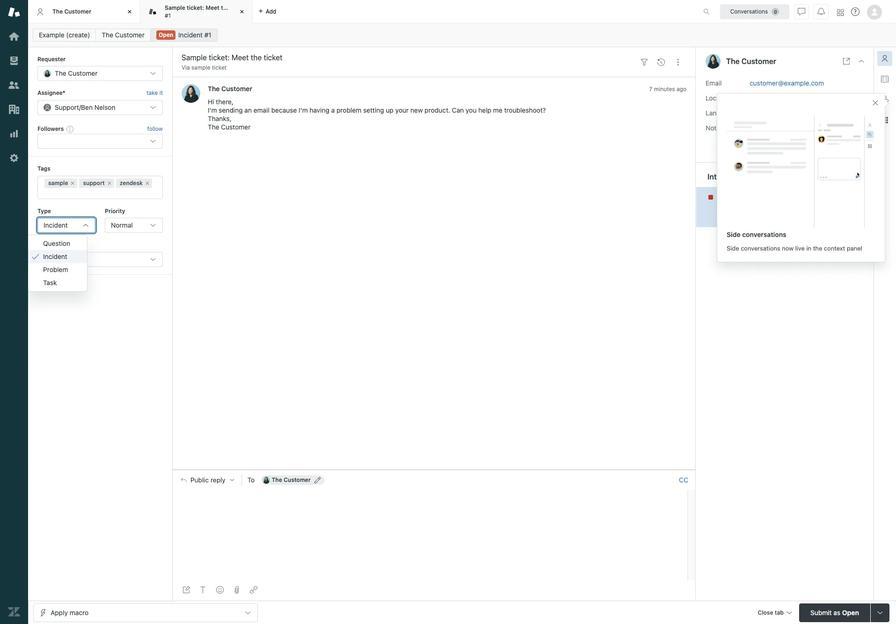 Task type: locate. For each thing, give the bounding box(es) containing it.
i'm
[[208, 106, 217, 114], [299, 106, 308, 114]]

the customer right 'user' image
[[726, 57, 776, 66]]

followers element
[[37, 134, 163, 149]]

view more details image
[[843, 58, 850, 65]]

ticket: for sample ticket: meet the ticket #1
[[187, 4, 204, 11]]

2 remove image from the left
[[145, 180, 150, 186]]

remove image for support
[[107, 180, 112, 186]]

notes
[[706, 124, 724, 132]]

follow button
[[147, 125, 163, 133]]

ticket: inside button
[[748, 193, 767, 201]]

meet
[[206, 4, 220, 11], [769, 193, 784, 201]]

nelson
[[94, 103, 115, 111]]

remove image
[[107, 180, 112, 186], [145, 180, 150, 186]]

0 vertical spatial ticket
[[232, 4, 247, 11]]

1 horizontal spatial sample
[[724, 193, 746, 201]]

/
[[79, 103, 81, 111]]

0 horizontal spatial meet
[[206, 4, 220, 11]]

the
[[52, 8, 63, 15], [102, 31, 113, 39], [726, 57, 740, 66], [55, 69, 66, 77], [208, 85, 220, 93], [208, 123, 219, 131], [272, 477, 282, 484]]

the customer right (create)
[[102, 31, 145, 39]]

incident up the question
[[44, 221, 68, 229]]

1 vertical spatial close image
[[858, 58, 865, 65]]

conversations
[[742, 231, 787, 238], [741, 245, 780, 252]]

the down thanks,
[[208, 123, 219, 131]]

sample inside button
[[724, 193, 746, 201]]

hide composer image
[[430, 467, 438, 474]]

the customer up (create)
[[52, 8, 91, 15]]

1 horizontal spatial i'm
[[299, 106, 308, 114]]

sample right "via"
[[191, 64, 210, 71]]

incident inside secondary 'element'
[[178, 31, 203, 39]]

1 horizontal spatial #1
[[204, 31, 211, 39]]

customer inside secondary 'element'
[[115, 31, 145, 39]]

via
[[182, 64, 190, 71]]

0 horizontal spatial the
[[221, 4, 230, 11]]

public
[[190, 477, 209, 484]]

1 vertical spatial incident
[[44, 221, 68, 229]]

close image
[[125, 7, 134, 16], [858, 58, 865, 65]]

troubleshoot?
[[504, 106, 546, 114]]

0 vertical spatial incident
[[178, 31, 203, 39]]

1 vertical spatial ticket:
[[748, 193, 767, 201]]

0 vertical spatial #1
[[165, 12, 171, 19]]

zendesk image
[[8, 607, 20, 619]]

1 vertical spatial the
[[786, 193, 796, 201]]

ticket
[[232, 4, 247, 11], [212, 64, 227, 71], [797, 193, 814, 201]]

1 horizontal spatial remove image
[[145, 180, 150, 186]]

secondary element
[[28, 26, 896, 44]]

ticket: for sample ticket: meet the ticket
[[748, 193, 767, 201]]

ago
[[677, 86, 687, 93]]

remove image right zendesk
[[145, 180, 150, 186]]

2 vertical spatial the
[[813, 245, 822, 252]]

open right as
[[842, 609, 859, 617]]

1 side from the top
[[727, 231, 741, 238]]

incident inside popup button
[[44, 221, 68, 229]]

support
[[55, 103, 79, 111]]

0 vertical spatial side
[[727, 231, 741, 238]]

i'm left having
[[299, 106, 308, 114]]

0 horizontal spatial ticket:
[[187, 4, 204, 11]]

time
[[724, 94, 737, 102]]

add
[[266, 8, 276, 15]]

the customer inside secondary 'element'
[[102, 31, 145, 39]]

incident for #1
[[178, 31, 203, 39]]

0 vertical spatial the customer link
[[96, 29, 151, 42]]

1 remove image from the left
[[107, 180, 112, 186]]

the inside button
[[786, 193, 796, 201]]

zendesk support image
[[8, 6, 20, 18]]

side
[[727, 231, 741, 238], [727, 245, 739, 252]]

product.
[[425, 106, 450, 114]]

0 vertical spatial meet
[[206, 4, 220, 11]]

-
[[44, 256, 47, 264]]

customer context image
[[881, 55, 889, 62]]

events image
[[658, 58, 665, 66]]

0 vertical spatial sample
[[191, 64, 210, 71]]

panel
[[847, 245, 862, 252]]

example (create) button
[[33, 29, 96, 42]]

1 horizontal spatial problem
[[337, 106, 362, 114]]

incident inside option
[[43, 253, 67, 260]]

1 vertical spatial meet
[[769, 193, 784, 201]]

side conversations
[[727, 231, 787, 238]]

the customer inside requester element
[[55, 69, 98, 77]]

0 horizontal spatial open
[[159, 31, 173, 38]]

customer inside 'tab'
[[64, 8, 91, 15]]

the inside sample ticket: meet the ticket #1
[[221, 4, 230, 11]]

2 vertical spatial incident
[[43, 253, 67, 260]]

meet for sample ticket: meet the ticket
[[769, 193, 784, 201]]

ticket: up the incident #1
[[187, 4, 204, 11]]

the
[[221, 4, 230, 11], [786, 193, 796, 201], [813, 245, 822, 252]]

0 horizontal spatial the customer link
[[96, 29, 151, 42]]

sample inside sample ticket: meet the ticket #1
[[165, 4, 185, 11]]

requester element
[[37, 66, 163, 81]]

2 side from the top
[[727, 245, 739, 252]]

1 horizontal spatial ticket:
[[748, 193, 767, 201]]

the customer link inside secondary 'element'
[[96, 29, 151, 42]]

notifications image
[[818, 8, 825, 15]]

0 vertical spatial open
[[159, 31, 173, 38]]

0 horizontal spatial sample
[[165, 4, 185, 11]]

ticket for sample ticket: meet the ticket
[[797, 193, 814, 201]]

conversations up the 'now'
[[742, 231, 787, 238]]

organizations image
[[8, 103, 20, 116]]

english
[[750, 109, 772, 117]]

the customer up there,
[[208, 85, 252, 93]]

0 vertical spatial conversations
[[742, 231, 787, 238]]

customers image
[[8, 79, 20, 91]]

problem
[[337, 106, 362, 114], [57, 242, 80, 249]]

incident down linked problem
[[43, 253, 67, 260]]

the customer link up there,
[[208, 85, 252, 93]]

7 minutes ago text field
[[649, 86, 687, 93]]

requester
[[37, 56, 66, 63]]

open inside secondary 'element'
[[159, 31, 173, 38]]

2 horizontal spatial ticket
[[797, 193, 814, 201]]

ticket inside button
[[797, 193, 814, 201]]

0 horizontal spatial sample
[[48, 180, 68, 187]]

setting
[[363, 106, 384, 114]]

ticket: inside sample ticket: meet the ticket #1
[[187, 4, 204, 11]]

local time
[[706, 94, 737, 102]]

problem inside hi there, i'm sending an email because i'm having a problem setting up your new product. can you help me troubleshoot? thanks, the customer
[[337, 106, 362, 114]]

0 horizontal spatial remove image
[[107, 180, 112, 186]]

views image
[[8, 55, 20, 67]]

knowledge image
[[881, 75, 889, 83]]

1 vertical spatial sample
[[724, 193, 746, 201]]

1 vertical spatial sample
[[48, 180, 68, 187]]

sample
[[191, 64, 210, 71], [48, 180, 68, 187]]

a
[[331, 106, 335, 114]]

1 i'm from the left
[[208, 106, 217, 114]]

sample left remove icon
[[48, 180, 68, 187]]

ticket: down interactions
[[748, 193, 767, 201]]

the for sample ticket: meet the ticket #1
[[221, 4, 230, 11]]

tab
[[140, 0, 253, 23]]

0 horizontal spatial close image
[[125, 7, 134, 16]]

sample
[[165, 4, 185, 11], [724, 193, 746, 201]]

0 horizontal spatial problem
[[57, 242, 80, 249]]

tabs tab list
[[28, 0, 694, 23]]

1 vertical spatial #1
[[204, 31, 211, 39]]

1 horizontal spatial the customer link
[[208, 85, 252, 93]]

the customer
[[52, 8, 91, 15], [102, 31, 145, 39], [726, 57, 776, 66], [55, 69, 98, 77], [208, 85, 252, 93], [272, 477, 311, 484]]

assignee*
[[37, 90, 65, 97]]

the customer tab
[[28, 0, 140, 23]]

1 vertical spatial the customer link
[[208, 85, 252, 93]]

1 vertical spatial side
[[727, 245, 739, 252]]

side for side conversations
[[727, 231, 741, 238]]

ticket inside sample ticket: meet the ticket #1
[[232, 4, 247, 11]]

2 i'm from the left
[[299, 106, 308, 114]]

close image inside the customer 'tab'
[[125, 7, 134, 16]]

meet inside sample ticket: meet the ticket #1
[[206, 4, 220, 11]]

2 horizontal spatial the
[[813, 245, 822, 252]]

the up example
[[52, 8, 63, 15]]

sample for sample ticket: meet the ticket
[[724, 193, 746, 201]]

conversations down side conversations
[[741, 245, 780, 252]]

english (united states)
[[750, 109, 819, 117]]

sending
[[219, 106, 243, 114]]

0 vertical spatial sample
[[165, 4, 185, 11]]

the inside hi there, i'm sending an email because i'm having a problem setting up your new product. can you help me troubleshoot? thanks, the customer
[[208, 123, 219, 131]]

help
[[478, 106, 491, 114]]

the customer down requester
[[55, 69, 98, 77]]

7
[[649, 86, 653, 93]]

side conversations now live in the context panel
[[727, 245, 862, 252]]

the customer link up requester element on the left top of page
[[96, 29, 151, 42]]

me
[[493, 106, 503, 114]]

1 horizontal spatial ticket
[[232, 4, 247, 11]]

context
[[824, 245, 845, 252]]

zendesk
[[120, 180, 143, 187]]

the right 'user' image
[[726, 57, 740, 66]]

the inside secondary 'element'
[[102, 31, 113, 39]]

open left the incident #1
[[159, 31, 173, 38]]

0 vertical spatial the
[[221, 4, 230, 11]]

normal
[[111, 221, 133, 229]]

0 horizontal spatial ticket
[[212, 64, 227, 71]]

problem option
[[26, 263, 87, 276]]

meet up side conversations
[[769, 193, 784, 201]]

submit
[[811, 609, 832, 617]]

problem up incident option
[[57, 242, 80, 249]]

problem right a
[[337, 106, 362, 114]]

1 horizontal spatial meet
[[769, 193, 784, 201]]

0 vertical spatial problem
[[337, 106, 362, 114]]

remove image right support
[[107, 180, 112, 186]]

sample up the incident #1
[[165, 4, 185, 11]]

incident option
[[26, 250, 87, 263]]

1 vertical spatial problem
[[57, 242, 80, 249]]

ticket actions image
[[674, 58, 682, 66]]

the customer inside the customer 'tab'
[[52, 8, 91, 15]]

support / ben nelson
[[55, 103, 115, 111]]

incident #1
[[178, 31, 211, 39]]

incident down sample ticket: meet the ticket #1
[[178, 31, 203, 39]]

2 vertical spatial ticket
[[797, 193, 814, 201]]

0 horizontal spatial i'm
[[208, 106, 217, 114]]

the right (create)
[[102, 31, 113, 39]]

#1
[[165, 12, 171, 19], [204, 31, 211, 39]]

open
[[159, 31, 173, 38], [842, 609, 859, 617]]

0 horizontal spatial #1
[[165, 12, 171, 19]]

ticket:
[[187, 4, 204, 11], [748, 193, 767, 201]]

1 vertical spatial conversations
[[741, 245, 780, 252]]

1 horizontal spatial the
[[786, 193, 796, 201]]

support
[[83, 180, 105, 187]]

the right customer@example.com image
[[272, 477, 282, 484]]

sample down interactions
[[724, 193, 746, 201]]

1 vertical spatial open
[[842, 609, 859, 617]]

question
[[43, 239, 70, 247]]

0 vertical spatial ticket:
[[187, 4, 204, 11]]

1 horizontal spatial close image
[[858, 58, 865, 65]]

meet inside button
[[769, 193, 784, 201]]

admin image
[[8, 152, 20, 164]]

meet left close icon
[[206, 4, 220, 11]]

incident
[[178, 31, 203, 39], [44, 221, 68, 229], [43, 253, 67, 260]]

1 horizontal spatial open
[[842, 609, 859, 617]]

the customer link
[[96, 29, 151, 42], [208, 85, 252, 93]]

meet for sample ticket: meet the ticket #1
[[206, 4, 220, 11]]

i'm down hi
[[208, 106, 217, 114]]

the down requester
[[55, 69, 66, 77]]

0 vertical spatial close image
[[125, 7, 134, 16]]



Task type: describe. For each thing, give the bounding box(es) containing it.
type
[[37, 208, 51, 215]]

the up hi
[[208, 85, 220, 93]]

the customer right customer@example.com image
[[272, 477, 311, 484]]

(create)
[[66, 31, 90, 39]]

problem
[[43, 266, 68, 274]]

interactions
[[708, 172, 750, 181]]

question option
[[26, 237, 87, 250]]

conversations for side conversations now live in the context panel
[[741, 245, 780, 252]]

remove image for zendesk
[[145, 180, 150, 186]]

filter image
[[641, 58, 648, 66]]

submit as open
[[811, 609, 859, 617]]

tab containing sample ticket: meet the ticket
[[140, 0, 253, 23]]

an
[[244, 106, 252, 114]]

close image
[[237, 7, 247, 16]]

task option
[[26, 276, 87, 290]]

conversations
[[730, 8, 768, 15]]

having
[[310, 106, 330, 114]]

incident for incident option
[[43, 253, 67, 260]]

email
[[254, 106, 270, 114]]

1 vertical spatial ticket
[[212, 64, 227, 71]]

reporting image
[[8, 128, 20, 140]]

apply
[[51, 609, 68, 617]]

side for side conversations now live in the context panel
[[727, 245, 739, 252]]

close
[[758, 610, 773, 617]]

add link (cmd k) image
[[250, 587, 257, 594]]

there,
[[216, 98, 234, 106]]

email
[[706, 79, 722, 87]]

customer@example.com
[[750, 79, 824, 87]]

tags
[[37, 165, 50, 172]]

linked
[[37, 242, 56, 249]]

Add user notes text field
[[750, 123, 863, 155]]

sample ticket: meet the ticket button
[[696, 187, 874, 227]]

example (create)
[[39, 31, 90, 39]]

button displays agent's chat status as invisible. image
[[798, 8, 805, 15]]

hi
[[208, 98, 214, 106]]

thanks,
[[208, 115, 232, 123]]

minutes
[[654, 86, 675, 93]]

ticket for sample ticket: meet the ticket #1
[[232, 4, 247, 11]]

add attachment image
[[233, 587, 241, 594]]

sample ticket: meet the ticket #1
[[165, 4, 247, 19]]

the inside requester element
[[55, 69, 66, 77]]

followers
[[37, 125, 64, 132]]

priority
[[105, 208, 125, 215]]

close tab
[[758, 610, 784, 617]]

get help image
[[851, 7, 860, 16]]

linked problem
[[37, 242, 80, 249]]

follow
[[147, 125, 163, 132]]

linked problem element
[[37, 252, 163, 267]]

via sample ticket
[[182, 64, 227, 71]]

normal button
[[105, 218, 163, 233]]

main element
[[0, 0, 28, 625]]

assignee* element
[[37, 100, 163, 115]]

insert emojis image
[[216, 587, 224, 594]]

ben
[[81, 103, 93, 111]]

to
[[247, 476, 255, 484]]

edit user image
[[314, 477, 321, 484]]

get started image
[[8, 30, 20, 43]]

new
[[410, 106, 423, 114]]

apply macro
[[51, 609, 89, 617]]

task
[[43, 279, 57, 287]]

local
[[706, 94, 722, 102]]

public reply button
[[173, 471, 241, 490]]

hi there, i'm sending an email because i'm having a problem setting up your new product. can you help me troubleshoot? thanks, the customer
[[208, 98, 546, 131]]

states)
[[797, 109, 819, 117]]

public reply
[[190, 477, 225, 484]]

displays possible ticket submission types image
[[877, 610, 884, 617]]

now
[[782, 245, 794, 252]]

take it
[[147, 90, 163, 97]]

sample ticket: meet the ticket
[[724, 193, 814, 201]]

remove image
[[70, 180, 76, 186]]

tab
[[775, 610, 784, 617]]

in
[[807, 245, 812, 252]]

reply
[[211, 477, 225, 484]]

format text image
[[199, 587, 207, 594]]

because
[[271, 106, 297, 114]]

the inside 'tab'
[[52, 8, 63, 15]]

as
[[834, 609, 841, 617]]

cc
[[679, 476, 688, 484]]

Subject field
[[180, 52, 634, 63]]

7 minutes ago
[[649, 86, 687, 93]]

conversations for side conversations
[[742, 231, 787, 238]]

type list box
[[26, 235, 88, 292]]

add button
[[253, 0, 282, 23]]

sample for sample ticket: meet the ticket #1
[[165, 4, 185, 11]]

live
[[795, 245, 805, 252]]

#1 inside sample ticket: meet the ticket #1
[[165, 12, 171, 19]]

apps image
[[881, 117, 889, 124]]

example
[[39, 31, 64, 39]]

macro
[[70, 609, 89, 617]]

cc button
[[679, 476, 688, 485]]

language
[[706, 109, 736, 117]]

zendesk products image
[[837, 9, 844, 16]]

customer inside requester element
[[68, 69, 98, 77]]

take it button
[[147, 89, 163, 98]]

take
[[147, 90, 158, 97]]

up
[[386, 106, 394, 114]]

info on adding followers image
[[67, 125, 74, 133]]

draft mode image
[[183, 587, 190, 594]]

1 horizontal spatial sample
[[191, 64, 210, 71]]

incident button
[[37, 218, 95, 233]]

can
[[452, 106, 464, 114]]

you
[[466, 106, 477, 114]]

user image
[[706, 54, 721, 69]]

(united
[[773, 109, 796, 117]]

avatar image
[[182, 84, 200, 103]]

your
[[395, 106, 409, 114]]

customer inside hi there, i'm sending an email because i'm having a problem setting up your new product. can you help me troubleshoot? thanks, the customer
[[221, 123, 251, 131]]

the for sample ticket: meet the ticket
[[786, 193, 796, 201]]

close tab button
[[754, 604, 796, 624]]

customer@example.com image
[[262, 477, 270, 484]]

conversations button
[[720, 4, 790, 19]]

#1 inside secondary 'element'
[[204, 31, 211, 39]]



Task type: vqa. For each thing, say whether or not it's contained in the screenshot.
REQUESTED button
no



